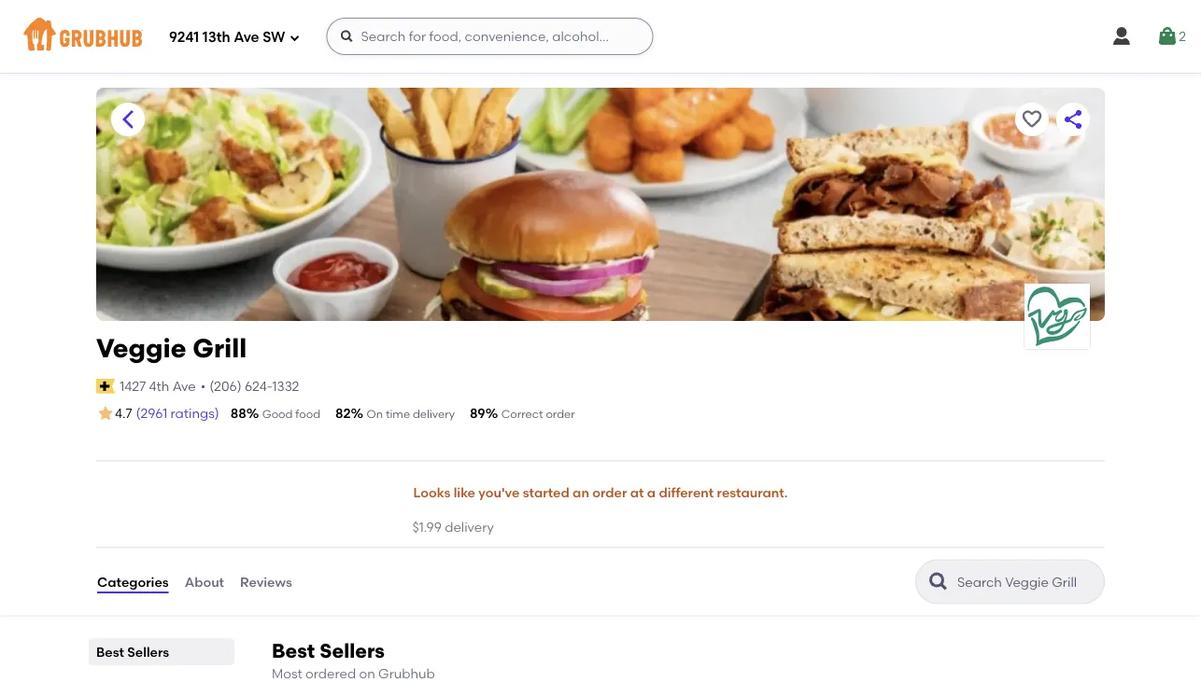 Task type: locate. For each thing, give the bounding box(es) containing it.
sellers inside best sellers most ordered on grubhub
[[320, 639, 385, 663]]

delivery
[[413, 408, 455, 421], [445, 519, 494, 535]]

like
[[454, 485, 475, 501]]

on time delivery
[[367, 408, 455, 421]]

(206)
[[209, 378, 242, 394]]

order
[[546, 408, 575, 421], [592, 485, 627, 501]]

4th
[[149, 378, 169, 394]]

food
[[295, 408, 320, 421]]

ave left •
[[173, 378, 196, 394]]

624-
[[245, 378, 272, 394]]

best sellers most ordered on grubhub
[[272, 639, 435, 682]]

order right the correct
[[546, 408, 575, 421]]

•
[[200, 378, 206, 394]]

svg image inside 2 button
[[1157, 25, 1179, 48]]

looks like you've started an order at a different restaurant.
[[413, 485, 788, 501]]

subscription pass image
[[96, 379, 115, 394]]

ave inside main navigation navigation
[[234, 29, 259, 46]]

0 vertical spatial delivery
[[413, 408, 455, 421]]

started
[[523, 485, 570, 501]]

looks
[[413, 485, 450, 501]]

best up most
[[272, 639, 315, 663]]

best inside tab
[[96, 644, 124, 660]]

best inside best sellers most ordered on grubhub
[[272, 639, 315, 663]]

search icon image
[[928, 571, 950, 594]]

0 horizontal spatial sellers
[[127, 644, 169, 660]]

1 horizontal spatial best
[[272, 639, 315, 663]]

(206) 624-1332 button
[[209, 377, 299, 396]]

1 vertical spatial ave
[[173, 378, 196, 394]]

0 horizontal spatial best
[[96, 644, 124, 660]]

0 vertical spatial ave
[[234, 29, 259, 46]]

about button
[[184, 549, 225, 616]]

ave
[[234, 29, 259, 46], [173, 378, 196, 394]]

2 horizontal spatial svg image
[[1157, 25, 1179, 48]]

correct
[[501, 408, 543, 421]]

an
[[573, 485, 589, 501]]

ratings)
[[170, 406, 219, 422]]

correct order
[[501, 408, 575, 421]]

best sellers tab
[[96, 642, 227, 662]]

1 horizontal spatial ave
[[234, 29, 259, 46]]

save this restaurant button
[[1015, 103, 1049, 136]]

delivery right time
[[413, 408, 455, 421]]

$1.99 delivery
[[412, 519, 494, 535]]

Search Veggie Grill search field
[[956, 574, 1098, 592]]

order left at
[[592, 485, 627, 501]]

(2961 ratings)
[[136, 406, 219, 422]]

sellers up on
[[320, 639, 385, 663]]

ave for 4th
[[173, 378, 196, 394]]

ave inside button
[[173, 378, 196, 394]]

ave left sw
[[234, 29, 259, 46]]

delivery down like
[[445, 519, 494, 535]]

89
[[470, 406, 485, 422]]

0 vertical spatial order
[[546, 408, 575, 421]]

caret left icon image
[[117, 108, 139, 131]]

on
[[367, 408, 383, 421]]

sellers inside best sellers tab
[[127, 644, 169, 660]]

on
[[359, 666, 375, 682]]

4.7
[[115, 406, 132, 422]]

Search for food, convenience, alcohol... search field
[[326, 18, 653, 55]]

2
[[1179, 28, 1186, 44]]

reviews
[[240, 574, 292, 590]]

looks like you've started an order at a different restaurant. button
[[412, 473, 789, 514]]

main navigation navigation
[[0, 0, 1201, 73]]

1427
[[120, 378, 146, 394]]

1 horizontal spatial order
[[592, 485, 627, 501]]

sellers down categories button
[[127, 644, 169, 660]]

1 vertical spatial order
[[592, 485, 627, 501]]

most
[[272, 666, 302, 682]]

0 horizontal spatial ave
[[173, 378, 196, 394]]

sellers
[[320, 639, 385, 663], [127, 644, 169, 660]]

best down categories button
[[96, 644, 124, 660]]

9241
[[169, 29, 199, 46]]

reviews button
[[239, 549, 293, 616]]

svg image
[[1157, 25, 1179, 48], [339, 29, 354, 44], [289, 32, 300, 43]]

1 horizontal spatial sellers
[[320, 639, 385, 663]]

0 horizontal spatial order
[[546, 408, 575, 421]]

sellers for best sellers most ordered on grubhub
[[320, 639, 385, 663]]

best
[[272, 639, 315, 663], [96, 644, 124, 660]]

you've
[[479, 485, 520, 501]]

different
[[659, 485, 714, 501]]

0 horizontal spatial svg image
[[289, 32, 300, 43]]

1 vertical spatial delivery
[[445, 519, 494, 535]]

about
[[185, 574, 224, 590]]

sw
[[263, 29, 285, 46]]

order inside button
[[592, 485, 627, 501]]



Task type: describe. For each thing, give the bounding box(es) containing it.
(2961
[[136, 406, 167, 422]]

a
[[647, 485, 656, 501]]

star icon image
[[96, 405, 115, 423]]

1332
[[272, 378, 299, 394]]

veggie grill
[[96, 333, 247, 364]]

best for best sellers most ordered on grubhub
[[272, 639, 315, 663]]

restaurant.
[[717, 485, 788, 501]]

sellers for best sellers
[[127, 644, 169, 660]]

82
[[335, 406, 351, 422]]

veggie
[[96, 333, 186, 364]]

share icon image
[[1062, 108, 1084, 131]]

88
[[230, 406, 246, 422]]

save this restaurant image
[[1021, 108, 1043, 131]]

• (206) 624-1332
[[200, 378, 299, 394]]

categories button
[[96, 549, 170, 616]]

2 button
[[1157, 20, 1186, 53]]

at
[[630, 485, 644, 501]]

good
[[262, 408, 293, 421]]

best sellers
[[96, 644, 169, 660]]

$1.99
[[412, 519, 442, 535]]

ave for 13th
[[234, 29, 259, 46]]

categories
[[97, 574, 169, 590]]

veggie grill logo image
[[1025, 284, 1090, 349]]

1427 4th ave
[[120, 378, 196, 394]]

best for best sellers
[[96, 644, 124, 660]]

1 horizontal spatial svg image
[[339, 29, 354, 44]]

ordered
[[305, 666, 356, 682]]

9241 13th ave sw
[[169, 29, 285, 46]]

grill
[[193, 333, 247, 364]]

grubhub
[[378, 666, 435, 682]]

good food
[[262, 408, 320, 421]]

svg image
[[1111, 25, 1133, 48]]

13th
[[202, 29, 230, 46]]

1427 4th ave button
[[119, 376, 197, 397]]

time
[[386, 408, 410, 421]]



Task type: vqa. For each thing, say whether or not it's contained in the screenshot.
the right side
no



